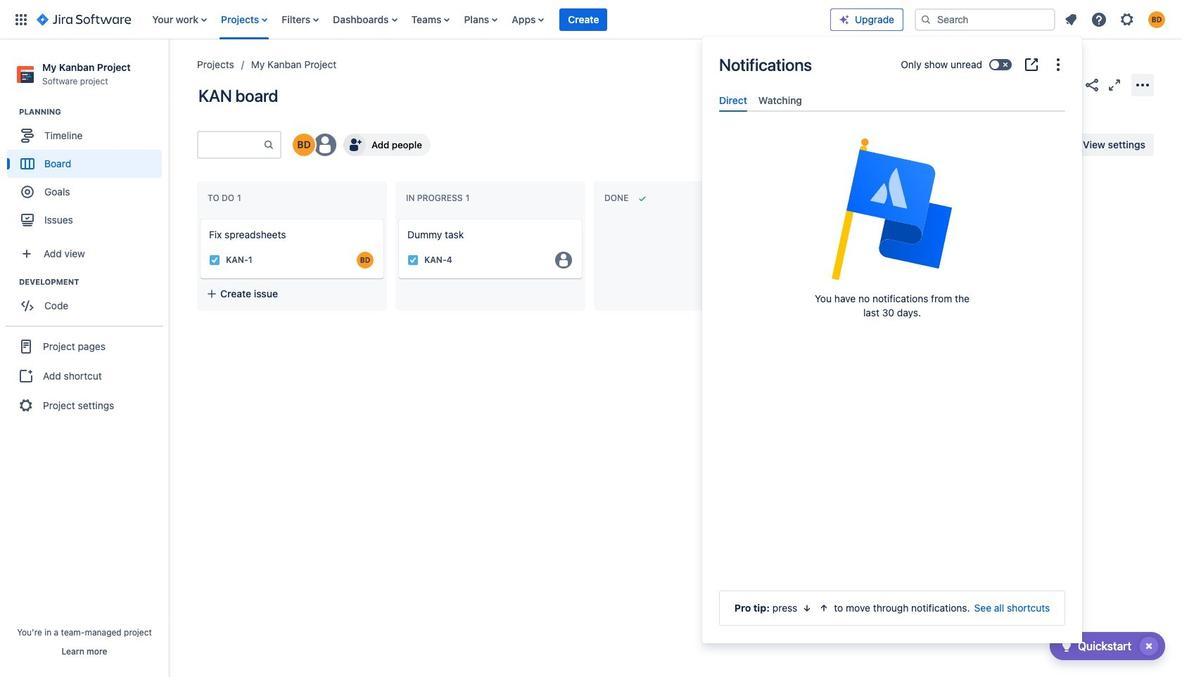 Task type: vqa. For each thing, say whether or not it's contained in the screenshot.
THE FIND AND REPLACE icon on the top of the page
no



Task type: describe. For each thing, give the bounding box(es) containing it.
import image
[[894, 137, 911, 153]]

create issue image for to do element
[[191, 210, 208, 227]]

your profile and settings image
[[1149, 11, 1166, 28]]

more actions image
[[1135, 76, 1152, 93]]

2 vertical spatial group
[[6, 326, 163, 426]]

in progress element
[[406, 193, 473, 204]]

search image
[[921, 14, 932, 25]]

planning image
[[2, 104, 19, 121]]

goal image
[[21, 186, 34, 199]]

Search field
[[915, 8, 1056, 31]]

task image for in progress element
[[408, 255, 419, 266]]

0 horizontal spatial list
[[145, 0, 831, 39]]

1 horizontal spatial list
[[1059, 7, 1174, 32]]

open notifications in a new tab image
[[1024, 56, 1041, 73]]

primary element
[[8, 0, 831, 39]]

appswitcher icon image
[[13, 11, 30, 28]]

star kan board image
[[1062, 76, 1079, 93]]

group for the "planning" image
[[7, 106, 168, 239]]

group for development icon
[[7, 277, 168, 325]]

to do element
[[208, 193, 244, 204]]

task image for to do element
[[209, 255, 220, 266]]

check image
[[1059, 639, 1076, 655]]



Task type: locate. For each thing, give the bounding box(es) containing it.
None search field
[[915, 8, 1056, 31]]

create issue image down to do element
[[191, 210, 208, 227]]

settings image
[[1119, 11, 1136, 28]]

0 horizontal spatial create issue image
[[191, 210, 208, 227]]

heading for development icon's group
[[19, 277, 168, 288]]

create issue image for in progress element
[[389, 210, 406, 227]]

0 vertical spatial group
[[7, 106, 168, 239]]

Search this board text field
[[199, 132, 263, 158]]

dismiss quickstart image
[[1138, 636, 1161, 658]]

heading for group related to the "planning" image
[[19, 106, 168, 118]]

tab list
[[714, 89, 1071, 112]]

development image
[[2, 274, 19, 291]]

banner
[[0, 0, 1183, 39]]

enter full screen image
[[1107, 76, 1124, 93]]

create issue image down in progress element
[[389, 210, 406, 227]]

dialog
[[703, 37, 1083, 644]]

arrow up image
[[819, 603, 830, 615]]

jira software image
[[37, 11, 131, 28], [37, 11, 131, 28]]

1 vertical spatial group
[[7, 277, 168, 325]]

list item
[[560, 0, 608, 39]]

list
[[145, 0, 831, 39], [1059, 7, 1174, 32]]

2 task image from the left
[[408, 255, 419, 266]]

1 create issue image from the left
[[191, 210, 208, 227]]

task image
[[209, 255, 220, 266], [408, 255, 419, 266]]

add people image
[[346, 137, 363, 153]]

create issue image
[[191, 210, 208, 227], [389, 210, 406, 227]]

task image down in progress element
[[408, 255, 419, 266]]

2 create issue image from the left
[[389, 210, 406, 227]]

1 horizontal spatial task image
[[408, 255, 419, 266]]

1 heading from the top
[[19, 106, 168, 118]]

sidebar navigation image
[[153, 56, 184, 84]]

heading
[[19, 106, 168, 118], [19, 277, 168, 288]]

0 vertical spatial heading
[[19, 106, 168, 118]]

1 horizontal spatial create issue image
[[389, 210, 406, 227]]

0 horizontal spatial task image
[[209, 255, 220, 266]]

arrow down image
[[802, 603, 813, 615]]

sidebar element
[[0, 39, 169, 678]]

1 vertical spatial heading
[[19, 277, 168, 288]]

group
[[7, 106, 168, 239], [7, 277, 168, 325], [6, 326, 163, 426]]

1 task image from the left
[[209, 255, 220, 266]]

tab panel
[[714, 112, 1071, 125]]

task image down to do element
[[209, 255, 220, 266]]

help image
[[1091, 11, 1108, 28]]

more image
[[1050, 56, 1067, 73]]

2 heading from the top
[[19, 277, 168, 288]]

notifications image
[[1063, 11, 1080, 28]]



